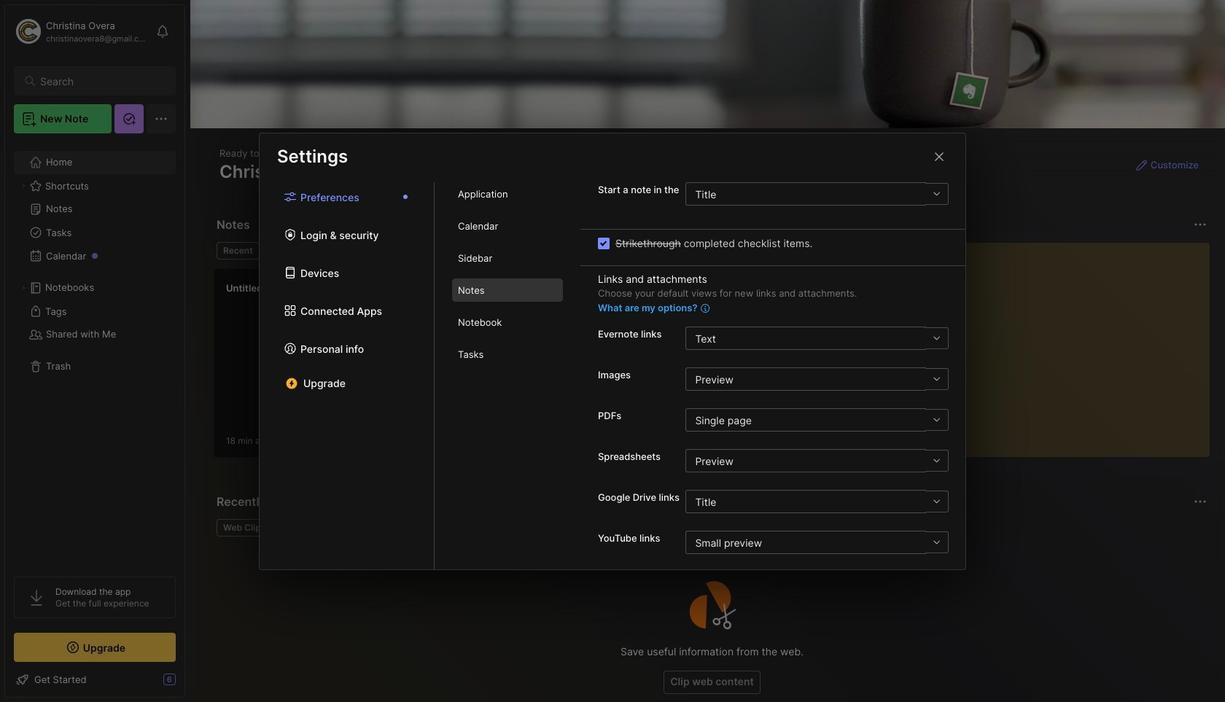 Task type: vqa. For each thing, say whether or not it's contained in the screenshot.
Choose default view option for PDFs field
yes



Task type: describe. For each thing, give the bounding box(es) containing it.
close image
[[931, 148, 948, 165]]

Choose default view option for Spreadsheets field
[[686, 449, 948, 473]]

Choose default view option for PDFs field
[[686, 408, 948, 432]]

Choose default view option for Images field
[[686, 368, 948, 391]]

Search text field
[[40, 74, 163, 88]]

none search field inside the "main" element
[[40, 72, 163, 90]]

expand notebooks image
[[19, 284, 28, 292]]



Task type: locate. For each thing, give the bounding box(es) containing it.
Choose default view option for Evernote links field
[[686, 327, 948, 350]]

tab
[[452, 182, 563, 206], [452, 214, 563, 238], [217, 242, 259, 260], [265, 242, 324, 260], [452, 246, 563, 270], [452, 279, 563, 302], [452, 311, 563, 334], [452, 343, 563, 366], [217, 519, 272, 537]]

Choose default view option for Google Drive links field
[[686, 490, 948, 513]]

None search field
[[40, 72, 163, 90]]

Choose default view option for YouTube links field
[[686, 531, 948, 554]]

Select33 checkbox
[[598, 237, 610, 249]]

row group
[[214, 268, 739, 467]]

tree
[[5, 142, 184, 564]]

tree inside the "main" element
[[5, 142, 184, 564]]

Start a new note in the body or title. field
[[686, 182, 949, 206]]

tab list
[[260, 182, 435, 569], [435, 182, 580, 569], [217, 242, 867, 260]]

Start writing… text field
[[902, 243, 1209, 446]]

main element
[[0, 0, 190, 702]]



